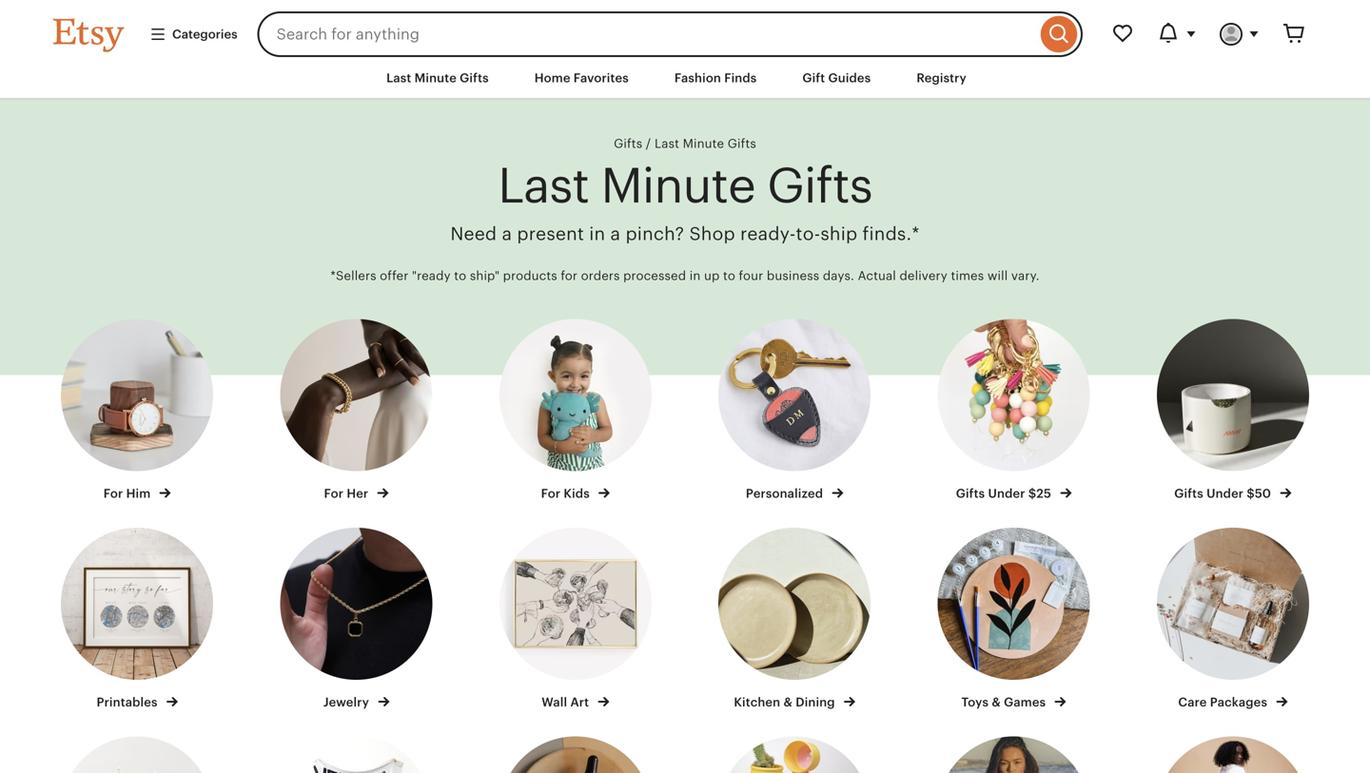 Task type: vqa. For each thing, say whether or not it's contained in the screenshot.
CUSTOM
no



Task type: locate. For each thing, give the bounding box(es) containing it.
gifts under $50
[[1175, 487, 1275, 501]]

0 horizontal spatial under
[[988, 487, 1026, 501]]

to left ship"
[[454, 269, 467, 283]]

care
[[1179, 696, 1207, 710]]

personalized link
[[702, 319, 887, 502]]

categories banner
[[19, 0, 1351, 57]]

for for for her
[[324, 487, 344, 501]]

orders
[[581, 269, 620, 283]]

menu bar containing last minute gifts
[[19, 57, 1351, 100]]

gift
[[803, 71, 825, 85]]

in
[[589, 224, 606, 244], [690, 269, 701, 283]]

care packages link
[[1141, 528, 1326, 712]]

processed
[[623, 269, 686, 283]]

home favorites link
[[520, 61, 643, 95]]

0 horizontal spatial in
[[589, 224, 606, 244]]

kitchen & dining link
[[702, 528, 887, 712]]

2 horizontal spatial for
[[541, 487, 561, 501]]

a left pinch? at the left top of page
[[611, 224, 621, 244]]

1 horizontal spatial a
[[611, 224, 621, 244]]

for left him at the bottom left of the page
[[103, 487, 123, 501]]

0 vertical spatial last minute gifts
[[386, 71, 489, 85]]

0 horizontal spatial a
[[502, 224, 512, 244]]

need
[[450, 224, 497, 244]]

1 & from the left
[[784, 696, 793, 710]]

delivery
[[900, 269, 948, 283]]

for
[[103, 487, 123, 501], [324, 487, 344, 501], [541, 487, 561, 501]]

menu bar
[[19, 57, 1351, 100]]

2 vertical spatial minute
[[601, 158, 755, 213]]

wall art
[[542, 696, 592, 710]]

registry link
[[903, 61, 981, 95]]

gifts under $50 link
[[1141, 319, 1326, 502]]

gifts inside gifts under $50 link
[[1175, 487, 1204, 501]]

&
[[784, 696, 793, 710], [992, 696, 1001, 710]]

1 horizontal spatial in
[[690, 269, 701, 283]]

for for for him
[[103, 487, 123, 501]]

present
[[517, 224, 584, 244]]

under left $50
[[1207, 487, 1244, 501]]

0 vertical spatial in
[[589, 224, 606, 244]]

under
[[988, 487, 1026, 501], [1207, 487, 1244, 501]]

ship
[[821, 224, 858, 244]]

in left up
[[690, 269, 701, 283]]

offer
[[380, 269, 409, 283]]

for kids link
[[483, 319, 668, 502]]

1 horizontal spatial under
[[1207, 487, 1244, 501]]

0 horizontal spatial &
[[784, 696, 793, 710]]

for left kids
[[541, 487, 561, 501]]

finds.*
[[863, 224, 920, 244]]

2 a from the left
[[611, 224, 621, 244]]

$25
[[1029, 487, 1052, 501]]

under left $25
[[988, 487, 1026, 501]]

to
[[454, 269, 467, 283], [723, 269, 736, 283]]

fashion
[[675, 71, 721, 85]]

to-
[[796, 224, 821, 244]]

a right need
[[502, 224, 512, 244]]

to right up
[[723, 269, 736, 283]]

jewelry
[[323, 696, 372, 710]]

1 horizontal spatial last
[[498, 158, 589, 213]]

1 horizontal spatial for
[[324, 487, 344, 501]]

& left dining
[[784, 696, 793, 710]]

none search field inside categories banner
[[258, 11, 1083, 57]]

gifts left $50
[[1175, 487, 1204, 501]]

gift guides
[[803, 71, 871, 85]]

favorites
[[574, 71, 629, 85]]

last minute gifts
[[386, 71, 489, 85], [655, 137, 756, 151], [498, 158, 872, 213]]

packages
[[1210, 696, 1268, 710]]

care packages
[[1179, 696, 1271, 710]]

& right toys
[[992, 696, 1001, 710]]

in up orders
[[589, 224, 606, 244]]

1 under from the left
[[988, 487, 1026, 501]]

gifts up to-
[[767, 158, 872, 213]]

0 vertical spatial last
[[386, 71, 411, 85]]

gifts under $25 link
[[922, 319, 1107, 502]]

gifts left home
[[460, 71, 489, 85]]

1 horizontal spatial to
[[723, 269, 736, 283]]

& inside "link"
[[784, 696, 793, 710]]

gifts under $25
[[956, 487, 1055, 501]]

kitchen & dining
[[734, 696, 838, 710]]

a
[[502, 224, 512, 244], [611, 224, 621, 244]]

gifts left $25
[[956, 487, 985, 501]]

2 under from the left
[[1207, 487, 1244, 501]]

3 for from the left
[[541, 487, 561, 501]]

0 horizontal spatial last
[[386, 71, 411, 85]]

0 horizontal spatial for
[[103, 487, 123, 501]]

1 vertical spatial last minute gifts
[[655, 137, 756, 151]]

last
[[386, 71, 411, 85], [655, 137, 680, 151], [498, 158, 589, 213]]

"ready
[[412, 269, 451, 283]]

1 vertical spatial last
[[655, 137, 680, 151]]

gifts inside "last minute gifts" link
[[460, 71, 489, 85]]

toys
[[962, 696, 989, 710]]

2 for from the left
[[324, 487, 344, 501]]

2 horizontal spatial last
[[655, 137, 680, 151]]

gifts down finds at the top
[[728, 137, 756, 151]]

for her link
[[264, 319, 449, 502]]

minute inside menu bar
[[415, 71, 457, 85]]

1 horizontal spatial &
[[992, 696, 1001, 710]]

gifts
[[460, 71, 489, 85], [614, 137, 643, 151], [728, 137, 756, 151], [767, 158, 872, 213], [956, 487, 985, 501], [1175, 487, 1204, 501]]

None search field
[[258, 11, 1083, 57]]

categories
[[172, 27, 238, 41]]

for left her
[[324, 487, 344, 501]]

for her
[[324, 487, 372, 501]]

guides
[[828, 71, 871, 85]]

1 for from the left
[[103, 487, 123, 501]]

2 & from the left
[[992, 696, 1001, 710]]

minute
[[415, 71, 457, 85], [683, 137, 724, 151], [601, 158, 755, 213]]

need a present in a pinch? shop ready-to-ship finds.*
[[450, 224, 920, 244]]

for kids
[[541, 487, 593, 501]]

0 horizontal spatial to
[[454, 269, 467, 283]]

0 vertical spatial minute
[[415, 71, 457, 85]]

categories button
[[135, 17, 252, 51]]

1 vertical spatial in
[[690, 269, 701, 283]]



Task type: describe. For each thing, give the bounding box(es) containing it.
pinch?
[[626, 224, 684, 244]]

1 vertical spatial minute
[[683, 137, 724, 151]]

actual
[[858, 269, 896, 283]]

2 to from the left
[[723, 269, 736, 283]]

gift guides link
[[788, 61, 885, 95]]

finds
[[725, 71, 757, 85]]

four
[[739, 269, 764, 283]]

dining
[[796, 696, 835, 710]]

games
[[1004, 696, 1046, 710]]

her
[[347, 487, 369, 501]]

jewelry link
[[264, 528, 449, 712]]

*sellers offer "ready to ship" products for orders processed in up to four business days. actual delivery times will vary.
[[330, 269, 1040, 283]]

$50
[[1247, 487, 1272, 501]]

Search for anything text field
[[258, 11, 1036, 57]]

art
[[570, 696, 589, 710]]

2 vertical spatial last minute gifts
[[498, 158, 872, 213]]

gifts down favorites
[[614, 137, 643, 151]]

printables link
[[45, 528, 230, 712]]

fashion finds link
[[660, 61, 771, 95]]

printables
[[97, 696, 161, 710]]

under for $50
[[1207, 487, 1244, 501]]

products
[[503, 269, 557, 283]]

*sellers
[[330, 269, 376, 283]]

for for for kids
[[541, 487, 561, 501]]

registry
[[917, 71, 967, 85]]

toys & games link
[[922, 528, 1107, 712]]

home
[[535, 71, 571, 85]]

for
[[561, 269, 578, 283]]

will
[[988, 269, 1008, 283]]

home favorites
[[535, 71, 629, 85]]

personalized
[[746, 487, 826, 501]]

wall art link
[[483, 528, 668, 712]]

kitchen
[[734, 696, 781, 710]]

up
[[704, 269, 720, 283]]

last minute gifts link
[[372, 61, 503, 95]]

for him
[[103, 487, 154, 501]]

gifts link
[[614, 137, 643, 151]]

& for toys
[[992, 696, 1001, 710]]

for him link
[[45, 319, 230, 502]]

1 to from the left
[[454, 269, 467, 283]]

days.
[[823, 269, 855, 283]]

ship"
[[470, 269, 500, 283]]

last minute gifts inside "last minute gifts" link
[[386, 71, 489, 85]]

gifts inside gifts under $25 link
[[956, 487, 985, 501]]

vary.
[[1012, 269, 1040, 283]]

times
[[951, 269, 984, 283]]

him
[[126, 487, 151, 501]]

wall
[[542, 696, 567, 710]]

under for $25
[[988, 487, 1026, 501]]

shop
[[689, 224, 736, 244]]

fashion finds
[[675, 71, 757, 85]]

2 vertical spatial last
[[498, 158, 589, 213]]

1 a from the left
[[502, 224, 512, 244]]

toys & games
[[962, 696, 1049, 710]]

kids
[[564, 487, 590, 501]]

ready-
[[740, 224, 796, 244]]

& for kitchen
[[784, 696, 793, 710]]

business
[[767, 269, 820, 283]]



